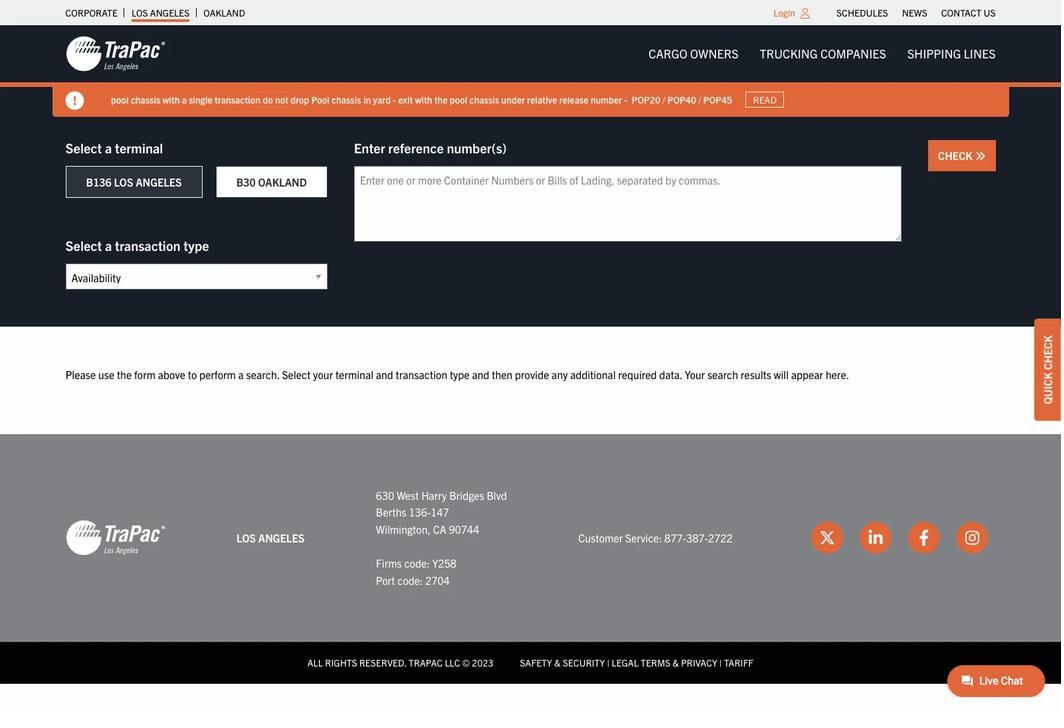 Task type: locate. For each thing, give the bounding box(es) containing it.
security
[[563, 657, 605, 669]]

single
[[188, 93, 212, 105]]

search
[[707, 368, 738, 381]]

0 horizontal spatial read link
[[252, 92, 291, 108]]

2 vertical spatial los
[[237, 531, 256, 545]]

oakland link
[[204, 3, 245, 22]]

read right the pop45
[[753, 94, 776, 106]]

under left gate
[[171, 93, 194, 105]]

0 vertical spatial check
[[938, 149, 975, 162]]

pool up number(s)
[[449, 93, 467, 105]]

lines
[[964, 46, 996, 61]]

select for select a transaction type
[[65, 237, 102, 254]]

banner
[[0, 25, 1061, 117]]

chassis right the flips
[[130, 93, 160, 105]]

2 read from the left
[[753, 94, 776, 106]]

1 & from the left
[[554, 657, 561, 669]]

- right number on the right of the page
[[624, 93, 627, 105]]

2023
[[472, 657, 493, 669]]

a
[[181, 93, 186, 105], [105, 140, 112, 156], [105, 237, 112, 254], [238, 368, 244, 381]]

companies
[[821, 46, 886, 61]]

a left single
[[181, 93, 186, 105]]

1 vertical spatial check
[[1041, 336, 1054, 370]]

angeles
[[150, 7, 190, 19], [136, 175, 182, 189], [258, 531, 305, 545]]

check
[[938, 149, 975, 162], [1041, 336, 1054, 370]]

1 under from the left
[[171, 93, 194, 105]]

safety
[[520, 657, 552, 669]]

Enter reference number(s) text field
[[354, 166, 902, 242]]

select up b136
[[65, 140, 102, 156]]

read link right hours
[[252, 92, 291, 108]]

menu bar down light icon
[[638, 40, 1006, 67]]

terminal
[[115, 140, 163, 156], [335, 368, 373, 381]]

1 vertical spatial los
[[114, 175, 133, 189]]

0 horizontal spatial check
[[938, 149, 975, 162]]

schedules
[[837, 7, 888, 19]]

tariff
[[724, 657, 754, 669]]

code: up 2704 at the bottom left of page
[[404, 557, 430, 570]]

footer
[[0, 434, 1061, 684]]

pool
[[311, 93, 329, 105]]

oakland
[[204, 7, 245, 19], [258, 175, 307, 189]]

0 vertical spatial type
[[184, 237, 209, 254]]

0 vertical spatial terminal
[[115, 140, 163, 156]]

1 horizontal spatial read
[[753, 94, 776, 106]]

1 horizontal spatial and
[[472, 368, 489, 381]]

ca
[[433, 523, 446, 536]]

1 vertical spatial select
[[65, 237, 102, 254]]

menu bar containing cargo owners
[[638, 40, 1006, 67]]

reference
[[388, 140, 444, 156]]

under left relative in the top of the page
[[501, 93, 525, 105]]

chassis
[[130, 93, 160, 105], [331, 93, 361, 105], [469, 93, 499, 105]]

terminal right your
[[335, 368, 373, 381]]

and
[[376, 368, 393, 381], [472, 368, 489, 381]]

read left drop
[[260, 94, 284, 106]]

number
[[590, 93, 622, 105]]

read link for flips schedule under gate hours
[[252, 92, 291, 108]]

schedule
[[132, 93, 169, 105]]

service:
[[625, 531, 662, 545]]

1 horizontal spatial check
[[1041, 336, 1054, 370]]

harry
[[421, 489, 447, 502]]

2 vertical spatial select
[[282, 368, 311, 381]]

legal
[[612, 657, 639, 669]]

1 vertical spatial angeles
[[136, 175, 182, 189]]

safety & security link
[[520, 657, 605, 669]]

0 horizontal spatial /
[[662, 93, 665, 105]]

1 chassis from the left
[[130, 93, 160, 105]]

&
[[554, 657, 561, 669], [673, 657, 679, 669]]

1 horizontal spatial read link
[[745, 92, 784, 108]]

1 horizontal spatial |
[[719, 657, 722, 669]]

safety & security | legal terms & privacy | tariff
[[520, 657, 754, 669]]

1 vertical spatial oakland
[[258, 175, 307, 189]]

select down b136
[[65, 237, 102, 254]]

any
[[552, 368, 568, 381]]

the right use
[[117, 368, 132, 381]]

1 / from the left
[[662, 93, 665, 105]]

with left single
[[162, 93, 179, 105]]

chassis left in
[[331, 93, 361, 105]]

1 vertical spatial menu bar
[[638, 40, 1006, 67]]

1 vertical spatial code:
[[397, 574, 423, 587]]

menu bar containing schedules
[[830, 3, 1003, 22]]

1 read link from the left
[[252, 92, 291, 108]]

0 vertical spatial angeles
[[150, 7, 190, 19]]

1 horizontal spatial -
[[624, 93, 627, 105]]

2 read link from the left
[[745, 92, 784, 108]]

0 vertical spatial los
[[131, 7, 148, 19]]

select a terminal
[[65, 140, 163, 156]]

oakland right b30 on the left top of page
[[258, 175, 307, 189]]

1 horizontal spatial chassis
[[331, 93, 361, 105]]

1 vertical spatial transaction
[[115, 237, 180, 254]]

0 horizontal spatial chassis
[[130, 93, 160, 105]]

then
[[492, 368, 513, 381]]

check inside button
[[938, 149, 975, 162]]

read link
[[252, 92, 291, 108], [745, 92, 784, 108]]

2 | from the left
[[719, 657, 722, 669]]

0 horizontal spatial &
[[554, 657, 561, 669]]

read link right the pop45
[[745, 92, 784, 108]]

blvd
[[487, 489, 507, 502]]

0 vertical spatial menu bar
[[830, 3, 1003, 22]]

/ left the pop45
[[698, 93, 701, 105]]

0 vertical spatial select
[[65, 140, 102, 156]]

in
[[363, 93, 371, 105]]

0 vertical spatial oakland
[[204, 7, 245, 19]]

code: right port
[[397, 574, 423, 587]]

menu bar
[[830, 3, 1003, 22], [638, 40, 1006, 67]]

0 horizontal spatial and
[[376, 368, 393, 381]]

llc
[[445, 657, 460, 669]]

1 horizontal spatial transaction
[[214, 93, 260, 105]]

1 and from the left
[[376, 368, 393, 381]]

reserved.
[[359, 657, 407, 669]]

with right exit
[[415, 93, 432, 105]]

and right your
[[376, 368, 393, 381]]

flips schedule under gate hours
[[111, 93, 239, 105]]

here.
[[826, 368, 849, 381]]

please use the form above to perform a search. select your terminal and transaction type and then provide any additional required data. your search results will appear here.
[[65, 368, 849, 381]]

pool
[[111, 93, 128, 105], [449, 93, 467, 105]]

type
[[184, 237, 209, 254], [450, 368, 470, 381]]

menu bar up shipping
[[830, 3, 1003, 22]]

select left your
[[282, 368, 311, 381]]

1 vertical spatial terminal
[[335, 368, 373, 381]]

/
[[662, 93, 665, 105], [698, 93, 701, 105]]

0 vertical spatial los angeles image
[[65, 35, 165, 72]]

/ left pop40
[[662, 93, 665, 105]]

| left tariff
[[719, 657, 722, 669]]

1 read from the left
[[260, 94, 284, 106]]

& right "terms"
[[673, 657, 679, 669]]

the right exit
[[434, 93, 447, 105]]

news
[[902, 7, 927, 19]]

0 vertical spatial los angeles
[[131, 7, 190, 19]]

code:
[[404, 557, 430, 570], [397, 574, 423, 587]]

1 horizontal spatial pool
[[449, 93, 467, 105]]

owners
[[690, 46, 739, 61]]

quick
[[1041, 373, 1054, 405]]

0 vertical spatial code:
[[404, 557, 430, 570]]

& right safety
[[554, 657, 561, 669]]

provide
[[515, 368, 549, 381]]

90744
[[449, 523, 479, 536]]

0 horizontal spatial type
[[184, 237, 209, 254]]

1 vertical spatial los angeles image
[[65, 520, 165, 557]]

2 - from the left
[[624, 93, 627, 105]]

release
[[559, 93, 588, 105]]

read for flips schedule under gate hours
[[260, 94, 284, 106]]

all
[[308, 657, 323, 669]]

pool left schedule
[[111, 93, 128, 105]]

with
[[162, 93, 179, 105], [415, 93, 432, 105]]

check button
[[928, 140, 996, 171]]

select
[[65, 140, 102, 156], [65, 237, 102, 254], [282, 368, 311, 381]]

387-
[[686, 531, 708, 545]]

trapac
[[409, 657, 443, 669]]

| left legal
[[607, 657, 610, 669]]

1 vertical spatial los angeles
[[237, 531, 305, 545]]

2 horizontal spatial chassis
[[469, 93, 499, 105]]

0 vertical spatial the
[[434, 93, 447, 105]]

2 / from the left
[[698, 93, 701, 105]]

0 horizontal spatial -
[[393, 93, 396, 105]]

light image
[[801, 8, 810, 19]]

the
[[434, 93, 447, 105], [117, 368, 132, 381]]

select a transaction type
[[65, 237, 209, 254]]

2 and from the left
[[472, 368, 489, 381]]

2722
[[708, 531, 733, 545]]

terminal up b136 los angeles
[[115, 140, 163, 156]]

0 horizontal spatial read
[[260, 94, 284, 106]]

banner containing cargo owners
[[0, 25, 1061, 117]]

trucking companies
[[760, 46, 886, 61]]

3 chassis from the left
[[469, 93, 499, 105]]

los
[[131, 7, 148, 19], [114, 175, 133, 189], [237, 531, 256, 545]]

los inside los angeles link
[[131, 7, 148, 19]]

0 vertical spatial transaction
[[214, 93, 260, 105]]

oakland right los angeles link
[[204, 7, 245, 19]]

0 horizontal spatial under
[[171, 93, 194, 105]]

1 horizontal spatial under
[[501, 93, 525, 105]]

0 horizontal spatial pool
[[111, 93, 128, 105]]

transaction
[[214, 93, 260, 105], [115, 237, 180, 254], [396, 368, 447, 381]]

0 horizontal spatial the
[[117, 368, 132, 381]]

select for select a terminal
[[65, 140, 102, 156]]

your
[[313, 368, 333, 381]]

not
[[275, 93, 288, 105]]

form
[[134, 368, 156, 381]]

los angeles image
[[65, 35, 165, 72], [65, 520, 165, 557]]

1 horizontal spatial /
[[698, 93, 701, 105]]

0 horizontal spatial |
[[607, 657, 610, 669]]

news link
[[902, 3, 927, 22]]

|
[[607, 657, 610, 669], [719, 657, 722, 669]]

1 horizontal spatial &
[[673, 657, 679, 669]]

1 horizontal spatial the
[[434, 93, 447, 105]]

a down b136
[[105, 237, 112, 254]]

chassis up number(s)
[[469, 93, 499, 105]]

- left exit
[[393, 93, 396, 105]]

solid image
[[65, 92, 84, 110]]

0 horizontal spatial with
[[162, 93, 179, 105]]

1 los angeles image from the top
[[65, 35, 165, 72]]

2 los angeles image from the top
[[65, 520, 165, 557]]

and left then
[[472, 368, 489, 381]]

0 horizontal spatial transaction
[[115, 237, 180, 254]]

1 vertical spatial type
[[450, 368, 470, 381]]

1 horizontal spatial with
[[415, 93, 432, 105]]

2 vertical spatial transaction
[[396, 368, 447, 381]]



Task type: describe. For each thing, give the bounding box(es) containing it.
gate
[[197, 93, 214, 105]]

1 with from the left
[[162, 93, 179, 105]]

630
[[376, 489, 394, 502]]

appear
[[791, 368, 823, 381]]

contact
[[941, 7, 982, 19]]

read link for pool chassis with a single transaction  do not drop pool chassis in yard -  exit with the pool chassis under relative release number -  pop20 / pop40 / pop45
[[745, 92, 784, 108]]

firms
[[376, 557, 402, 570]]

a inside banner
[[181, 93, 186, 105]]

port
[[376, 574, 395, 587]]

enter reference number(s)
[[354, 140, 507, 156]]

above
[[158, 368, 185, 381]]

a up b136
[[105, 140, 112, 156]]

2 & from the left
[[673, 657, 679, 669]]

yard
[[373, 93, 390, 105]]

will
[[774, 368, 789, 381]]

los angeles image inside 'footer'
[[65, 520, 165, 557]]

us
[[984, 7, 996, 19]]

data.
[[659, 368, 682, 381]]

136-
[[409, 506, 431, 519]]

tariff link
[[724, 657, 754, 669]]

los angeles link
[[131, 3, 190, 22]]

solid image
[[975, 151, 986, 161]]

b136 los angeles
[[86, 175, 182, 189]]

your
[[685, 368, 705, 381]]

to
[[188, 368, 197, 381]]

contact us
[[941, 7, 996, 19]]

relative
[[527, 93, 557, 105]]

pool chassis with a single transaction  do not drop pool chassis in yard -  exit with the pool chassis under relative release number -  pop20 / pop40 / pop45
[[111, 93, 732, 105]]

customer
[[578, 531, 623, 545]]

contact us link
[[941, 3, 996, 22]]

customer service: 877-387-2722
[[578, 531, 733, 545]]

1 horizontal spatial los angeles
[[237, 531, 305, 545]]

footer containing 630 west harry bridges blvd
[[0, 434, 1061, 684]]

wilmington,
[[376, 523, 431, 536]]

1 - from the left
[[393, 93, 396, 105]]

0 horizontal spatial los angeles
[[131, 7, 190, 19]]

bridges
[[449, 489, 484, 502]]

1 vertical spatial the
[[117, 368, 132, 381]]

all rights reserved. trapac llc © 2023
[[308, 657, 493, 669]]

2 vertical spatial angeles
[[258, 531, 305, 545]]

hours
[[216, 93, 239, 105]]

quick check
[[1041, 336, 1054, 405]]

rights
[[325, 657, 357, 669]]

0 horizontal spatial oakland
[[204, 7, 245, 19]]

b30 oakland
[[236, 175, 307, 189]]

2 with from the left
[[415, 93, 432, 105]]

shipping
[[907, 46, 961, 61]]

©
[[462, 657, 470, 669]]

use
[[98, 368, 114, 381]]

flips
[[111, 93, 130, 105]]

877-
[[664, 531, 686, 545]]

additional
[[570, 368, 616, 381]]

privacy
[[681, 657, 717, 669]]

1 horizontal spatial type
[[450, 368, 470, 381]]

corporate link
[[65, 3, 118, 22]]

login link
[[774, 7, 795, 19]]

pop45
[[703, 93, 732, 105]]

number(s)
[[447, 140, 507, 156]]

trucking companies link
[[749, 40, 897, 67]]

1 horizontal spatial terminal
[[335, 368, 373, 381]]

do
[[262, 93, 273, 105]]

please
[[65, 368, 96, 381]]

shipping lines
[[907, 46, 996, 61]]

2 pool from the left
[[449, 93, 467, 105]]

2 chassis from the left
[[331, 93, 361, 105]]

berths
[[376, 506, 406, 519]]

pop20
[[631, 93, 660, 105]]

y258
[[432, 557, 456, 570]]

0 horizontal spatial terminal
[[115, 140, 163, 156]]

quick check link
[[1035, 319, 1061, 421]]

1 pool from the left
[[111, 93, 128, 105]]

perform
[[199, 368, 236, 381]]

trucking
[[760, 46, 818, 61]]

search.
[[246, 368, 280, 381]]

cargo owners link
[[638, 40, 749, 67]]

read for pool chassis with a single transaction  do not drop pool chassis in yard -  exit with the pool chassis under relative release number -  pop20 / pop40 / pop45
[[753, 94, 776, 106]]

2 horizontal spatial transaction
[[396, 368, 447, 381]]

los inside 'footer'
[[237, 531, 256, 545]]

enter
[[354, 140, 385, 156]]

147
[[431, 506, 449, 519]]

2 under from the left
[[501, 93, 525, 105]]

required
[[618, 368, 657, 381]]

1 | from the left
[[607, 657, 610, 669]]

cargo owners
[[649, 46, 739, 61]]

exit
[[398, 93, 413, 105]]

schedules link
[[837, 3, 888, 22]]

pop40
[[667, 93, 696, 105]]

login
[[774, 7, 795, 19]]

630 west harry bridges blvd berths 136-147 wilmington, ca 90744
[[376, 489, 507, 536]]

firms code:  y258 port code:  2704
[[376, 557, 456, 587]]

cargo
[[649, 46, 687, 61]]

terms
[[641, 657, 670, 669]]

corporate
[[65, 7, 118, 19]]

1 horizontal spatial oakland
[[258, 175, 307, 189]]

a left search.
[[238, 368, 244, 381]]



Task type: vqa. For each thing, say whether or not it's contained in the screenshot.
Select a terminal's Select
yes



